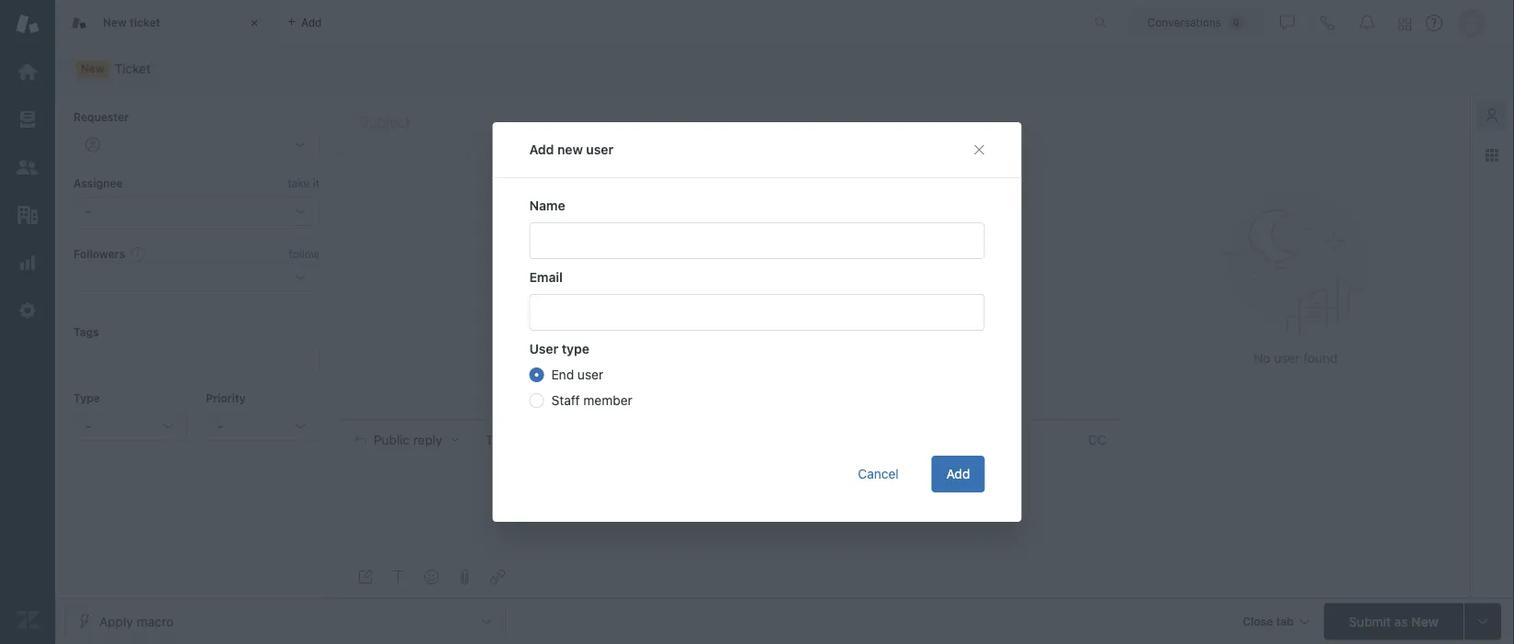 Task type: describe. For each thing, give the bounding box(es) containing it.
name
[[530, 198, 566, 213]]

draft mode image
[[358, 570, 373, 584]]

staff member
[[552, 393, 633, 408]]

cc
[[1089, 432, 1107, 447]]

add for add new user
[[530, 142, 554, 157]]

apps image
[[1486, 148, 1500, 163]]

conversations
[[1148, 16, 1222, 29]]

views image
[[16, 107, 40, 131]]

customer context image
[[1486, 107, 1500, 122]]

take
[[288, 177, 310, 190]]

insert emojis image
[[424, 570, 439, 584]]

add button
[[932, 456, 985, 492]]

reporting image
[[16, 251, 40, 275]]

as
[[1395, 614, 1409, 629]]

no
[[1254, 350, 1271, 366]]

tabs tab list
[[55, 0, 1076, 46]]

type
[[562, 341, 590, 356]]

conversations button
[[1128, 8, 1264, 37]]

Public reply composer text field
[[347, 459, 1113, 498]]

format text image
[[391, 570, 406, 584]]

add new user
[[530, 142, 614, 157]]

customers image
[[16, 155, 40, 179]]

user type
[[530, 341, 590, 356]]

get started image
[[16, 60, 40, 84]]

user for no user found
[[1275, 350, 1301, 366]]

follow button
[[289, 245, 320, 262]]

new link
[[64, 56, 163, 82]]

organizations image
[[16, 203, 40, 227]]

2 vertical spatial new
[[1412, 614, 1439, 629]]



Task type: locate. For each thing, give the bounding box(es) containing it.
add for add
[[947, 466, 971, 481]]

- button for type
[[73, 412, 187, 441]]

1 horizontal spatial - button
[[206, 412, 320, 441]]

admin image
[[16, 299, 40, 322]]

zendesk products image
[[1399, 18, 1412, 31]]

2 vertical spatial user
[[578, 367, 604, 382]]

new ticket
[[103, 16, 160, 29]]

add
[[530, 142, 554, 157], [947, 466, 971, 481]]

0 horizontal spatial add
[[530, 142, 554, 157]]

add right cancel
[[947, 466, 971, 481]]

- for priority
[[218, 418, 224, 434]]

close modal image
[[972, 142, 987, 157]]

submit
[[1350, 614, 1392, 629]]

1 - from the left
[[85, 418, 91, 434]]

add left new
[[530, 142, 554, 157]]

1 - button from the left
[[73, 412, 187, 441]]

0 vertical spatial add
[[530, 142, 554, 157]]

cancel button
[[844, 456, 914, 492]]

user
[[586, 142, 614, 157], [1275, 350, 1301, 366], [578, 367, 604, 382]]

new for new ticket
[[103, 16, 127, 29]]

- button down priority on the bottom left of the page
[[206, 412, 320, 441]]

-
[[85, 418, 91, 434], [218, 418, 224, 434]]

add inside 'button'
[[947, 466, 971, 481]]

add attachment image
[[458, 570, 472, 584]]

secondary element
[[55, 51, 1515, 87]]

new right as
[[1412, 614, 1439, 629]]

1 vertical spatial new
[[81, 62, 105, 75]]

member
[[584, 393, 633, 408]]

email
[[530, 270, 563, 285]]

Subject field
[[356, 111, 1103, 133]]

add new user dialog
[[493, 122, 1022, 522]]

add link (cmd k) image
[[491, 570, 505, 584]]

Name field
[[530, 222, 985, 259]]

end user
[[552, 367, 604, 382]]

user right the no
[[1275, 350, 1301, 366]]

no user found
[[1254, 350, 1338, 366]]

zendesk image
[[16, 608, 40, 632]]

0 horizontal spatial -
[[85, 418, 91, 434]]

user
[[530, 341, 559, 356]]

1 vertical spatial add
[[947, 466, 971, 481]]

new inside tab
[[103, 16, 127, 29]]

new down new ticket
[[81, 62, 105, 75]]

type
[[73, 392, 100, 405]]

- down type
[[85, 418, 91, 434]]

get help image
[[1427, 15, 1443, 31]]

user for end user
[[578, 367, 604, 382]]

0 vertical spatial user
[[586, 142, 614, 157]]

- for type
[[85, 418, 91, 434]]

close image
[[245, 14, 264, 32]]

main element
[[0, 0, 55, 644]]

priority
[[206, 392, 246, 405]]

ticket
[[130, 16, 160, 29]]

2 - from the left
[[218, 418, 224, 434]]

- down priority on the bottom left of the page
[[218, 418, 224, 434]]

follow
[[289, 247, 320, 260]]

- button down type
[[73, 412, 187, 441]]

to
[[486, 432, 500, 447]]

1 horizontal spatial add
[[947, 466, 971, 481]]

new ticket tab
[[55, 0, 276, 46]]

0 vertical spatial new
[[103, 16, 127, 29]]

user right new
[[586, 142, 614, 157]]

new for new
[[81, 62, 105, 75]]

new
[[558, 142, 583, 157]]

cancel
[[858, 466, 899, 481]]

Email field
[[530, 294, 985, 331]]

1 horizontal spatial -
[[218, 418, 224, 434]]

take it
[[288, 177, 320, 190]]

- button
[[73, 412, 187, 441], [206, 412, 320, 441]]

zendesk support image
[[16, 12, 40, 36]]

2 - button from the left
[[206, 412, 320, 441]]

staff
[[552, 393, 580, 408]]

take it button
[[288, 174, 320, 193]]

it
[[313, 177, 320, 190]]

new inside secondary element
[[81, 62, 105, 75]]

submit as new
[[1350, 614, 1439, 629]]

1 vertical spatial user
[[1275, 350, 1301, 366]]

None field
[[512, 430, 1081, 449]]

end
[[552, 367, 574, 382]]

0 horizontal spatial - button
[[73, 412, 187, 441]]

- button for priority
[[206, 412, 320, 441]]

new left ticket
[[103, 16, 127, 29]]

cc button
[[1089, 431, 1107, 448]]

found
[[1304, 350, 1338, 366]]

new
[[103, 16, 127, 29], [81, 62, 105, 75], [1412, 614, 1439, 629]]

user up staff member
[[578, 367, 604, 382]]



Task type: vqa. For each thing, say whether or not it's contained in the screenshot.
Reporting Image at the top
yes



